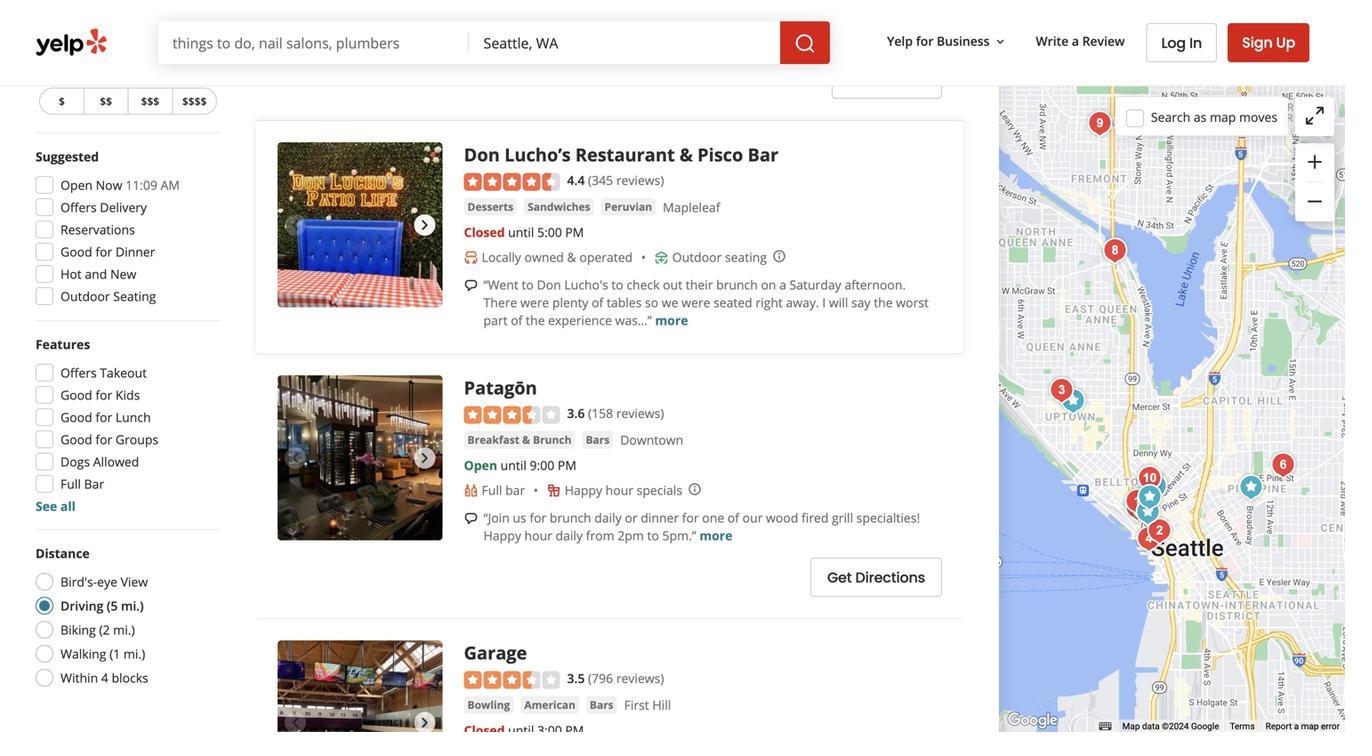 Task type: locate. For each thing, give the bounding box(es) containing it.
features
[[36, 336, 90, 353]]

moves
[[1239, 108, 1278, 125]]

pm right '9:00'
[[558, 457, 577, 474]]

hour
[[606, 482, 634, 499], [525, 527, 552, 544]]

0 vertical spatial happy
[[565, 482, 602, 499]]

the down cups
[[897, 11, 916, 28]]

map for error
[[1301, 721, 1319, 732]]

map left error
[[1301, 721, 1319, 732]]

map
[[1210, 108, 1236, 125], [1301, 721, 1319, 732]]

1 vertical spatial previous image
[[285, 447, 306, 469]]

good inside suggested group
[[61, 243, 92, 260]]

picky
[[684, 0, 713, 10]]

the for say
[[874, 294, 893, 311]]

for up "hot and new"
[[95, 243, 112, 260]]

daily left from
[[556, 527, 583, 544]]

don inside "went to don lucho's to check out their brunch on a saturday afternoon. there were plenty of tables so we were seated right away. i will say the worst part of the experience was…"
[[537, 276, 561, 293]]

mi.) for biking (2 mi.)
[[113, 621, 135, 638]]

1 vertical spatial pm
[[558, 457, 577, 474]]

1 horizontal spatial there
[[585, 29, 619, 46]]

of
[[592, 294, 603, 311], [511, 312, 523, 329], [728, 509, 739, 526]]

1 vertical spatial bars button
[[586, 696, 617, 714]]

bars link
[[582, 431, 613, 449], [586, 696, 617, 714]]

lola image
[[1132, 461, 1168, 496]]

dogs allowed
[[61, 453, 139, 470]]

full
[[61, 476, 81, 492], [482, 482, 502, 499]]

for for business
[[916, 33, 934, 49]]

bars down (158
[[586, 432, 610, 447]]

0 vertical spatial more link
[[655, 312, 688, 329]]

1 horizontal spatial &
[[567, 249, 576, 266]]

one
[[702, 509, 724, 526]]

pm
[[565, 224, 584, 241], [558, 457, 577, 474]]

pm right 5:00
[[565, 224, 584, 241]]

good down the good for kids
[[61, 409, 92, 426]]

back
[[830, 11, 857, 28]]

good for good for lunch
[[61, 409, 92, 426]]

open for open until 9:00 pm
[[464, 457, 497, 474]]

for down 'offers takeout'
[[95, 387, 112, 403]]

0 vertical spatial i
[[713, 11, 716, 28]]

(5
[[107, 597, 118, 614]]

1 vertical spatial slideshow element
[[278, 375, 443, 541]]

go
[[812, 11, 827, 28]]

1 vertical spatial daily
[[556, 527, 583, 544]]

$$$ button
[[128, 88, 172, 115]]

1 horizontal spatial more link
[[700, 527, 733, 544]]

1 good from the top
[[61, 243, 92, 260]]

1 next image from the top
[[414, 214, 436, 236]]

0 horizontal spatial hour
[[525, 527, 552, 544]]

0 horizontal spatial happy
[[484, 527, 521, 544]]

there down "went
[[484, 294, 517, 311]]

bars down (796
[[590, 697, 614, 712]]

1 horizontal spatial more.
[[675, 11, 709, 28]]

1 vertical spatial bars
[[590, 697, 614, 712]]

to down dinner
[[647, 527, 659, 544]]

worst
[[896, 294, 929, 311]]

start order link
[[832, 60, 942, 99]]

0 vertical spatial 16 speech v2 image
[[464, 0, 478, 10]]

there inside the "their drinks were really good. my picky hubby was disappointed that cups were not big because he wanted more. i wasn't about to go back out in the cold to get more. there is a cute…"
[[585, 29, 619, 46]]

slideshow element
[[278, 142, 443, 308], [278, 375, 443, 541], [278, 641, 443, 732]]

next image for patagōn
[[414, 447, 436, 469]]

don up "plenty"
[[537, 276, 561, 293]]

0 vertical spatial daily
[[595, 509, 622, 526]]

1 horizontal spatial don
[[537, 276, 561, 293]]

2 horizontal spatial &
[[680, 142, 693, 167]]

terms
[[1230, 721, 1255, 732]]

daily up from
[[595, 509, 622, 526]]

0 horizontal spatial i
[[713, 11, 716, 28]]

out
[[860, 11, 880, 28], [663, 276, 683, 293]]

reviews) up downtown
[[616, 405, 664, 422]]

0 vertical spatial open
[[61, 177, 92, 194]]

cute…"
[[645, 29, 684, 46]]

1 vertical spatial brunch
[[550, 509, 591, 526]]

1 horizontal spatial daily
[[595, 509, 622, 526]]

$$ button
[[83, 88, 128, 115]]

& right owned
[[567, 249, 576, 266]]

0 vertical spatial out
[[860, 11, 880, 28]]

expand map image
[[1304, 105, 1326, 126]]

brunch up seated
[[716, 276, 758, 293]]

2 next image from the top
[[414, 447, 436, 469]]

& left pisco
[[680, 142, 693, 167]]

0 vertical spatial bars button
[[582, 431, 613, 449]]

16 speech v2 image
[[464, 278, 478, 293]]

1 reviews) from the top
[[616, 172, 664, 189]]

"their drinks were really good. my picky hubby was disappointed that cups were not big because he wanted more. i wasn't about to go back out in the cold to get more. there is a cute…"
[[484, 0, 916, 46]]

map region
[[904, 0, 1345, 732]]

offers for offers delivery
[[61, 199, 97, 216]]

info icon image
[[772, 249, 787, 263], [772, 249, 787, 263], [688, 482, 702, 497], [688, 482, 702, 497]]

i left will
[[822, 294, 826, 311]]

1 vertical spatial more link
[[700, 527, 733, 544]]

am
[[161, 177, 180, 194]]

2 vertical spatial the
[[526, 312, 545, 329]]

good.
[[627, 0, 660, 10]]

get directions link
[[810, 558, 942, 597]]

don
[[464, 142, 500, 167], [537, 276, 561, 293]]

1 offers from the top
[[61, 199, 97, 216]]

plenty
[[552, 294, 589, 311]]

keyboard shortcuts image
[[1099, 723, 1112, 731]]

0 vertical spatial more
[[655, 312, 688, 329]]

closed until 5:00 pm
[[464, 224, 584, 241]]

i down picky
[[713, 11, 716, 28]]

0 vertical spatial pm
[[565, 224, 584, 241]]

map data ©2024 google
[[1123, 721, 1219, 732]]

for down good for lunch
[[95, 431, 112, 448]]

there down he
[[585, 29, 619, 46]]

4.4 (345 reviews)
[[567, 172, 664, 189]]

reviews) for patagōn
[[616, 405, 664, 422]]

0 vertical spatial bars
[[586, 432, 610, 447]]

operated
[[580, 249, 633, 266]]

the down afternoon.
[[874, 294, 893, 311]]

dogs
[[61, 453, 90, 470]]

1 none field from the left
[[158, 21, 469, 64]]

1 vertical spatial reviews)
[[616, 405, 664, 422]]

1 vertical spatial happy
[[484, 527, 521, 544]]

american button
[[521, 696, 579, 714]]

1 vertical spatial outdoor
[[61, 288, 110, 305]]

previous image for don lucho's restaurant & pisco bar
[[285, 214, 306, 236]]

the pink door image
[[1120, 484, 1155, 520]]

pm for don lucho's restaurant & pisco bar
[[565, 224, 584, 241]]

2 previous image from the top
[[285, 447, 306, 469]]

as
[[1194, 108, 1207, 125]]

for right us
[[530, 509, 547, 526]]

outdoor inside suggested group
[[61, 288, 110, 305]]

next image
[[414, 214, 436, 236], [414, 447, 436, 469]]

dinner
[[641, 509, 679, 526]]

16 speech v2 image left "join
[[464, 511, 478, 526]]

more. down picky
[[675, 11, 709, 28]]

patagōn
[[464, 375, 537, 400]]

"join us for brunch daily or dinner for one of our wood fired grill specialties! happy hour daily from 2pm to 5pm."
[[484, 509, 920, 544]]

open
[[61, 177, 92, 194], [464, 457, 497, 474]]

4 good from the top
[[61, 431, 92, 448]]

0 vertical spatial brunch
[[716, 276, 758, 293]]

more link down "we"
[[655, 312, 688, 329]]

the inside the "their drinks were really good. my picky hubby was disappointed that cups were not big because he wanted more. i wasn't about to go back out in the cold to get more. there is a cute…"
[[897, 11, 916, 28]]

2 none field from the left
[[469, 21, 780, 64]]

16 outdoor seating v2 image
[[655, 250, 669, 265]]

full inside features group
[[61, 476, 81, 492]]

good
[[61, 243, 92, 260], [61, 387, 92, 403], [61, 409, 92, 426], [61, 431, 92, 448]]

for for dinner
[[95, 243, 112, 260]]

0 vertical spatial outdoor
[[672, 249, 722, 266]]

address, neighborhood, city, state or zip text field
[[469, 21, 780, 64]]

1 vertical spatial of
[[511, 312, 523, 329]]

"their
[[484, 0, 518, 10]]

until left 5:00
[[508, 224, 534, 241]]

downtown
[[620, 432, 684, 449]]

1 vertical spatial &
[[567, 249, 576, 266]]

outdoor down the 'and'
[[61, 288, 110, 305]]

offers up reservations
[[61, 199, 97, 216]]

1 horizontal spatial map
[[1301, 721, 1319, 732]]

16 chevron down v2 image
[[993, 35, 1008, 49]]

mi.) right (2
[[113, 621, 135, 638]]

hot and new
[[61, 266, 136, 282]]

map right as
[[1210, 108, 1236, 125]]

brunch
[[716, 276, 758, 293], [550, 509, 591, 526]]

see all
[[36, 498, 76, 515]]

1 vertical spatial until
[[501, 457, 527, 474]]

bar right pisco
[[748, 142, 779, 167]]

bowling button
[[464, 696, 514, 714]]

wood
[[766, 509, 798, 526]]

4.4 star rating image
[[464, 173, 560, 191]]

2 vertical spatial of
[[728, 509, 739, 526]]

more. down big
[[548, 29, 582, 46]]

filters
[[36, 24, 80, 44]]

cold
[[484, 29, 508, 46]]

a right report
[[1294, 721, 1299, 732]]

for for lunch
[[95, 409, 112, 426]]

lucho's
[[505, 142, 571, 167]]

1 vertical spatial don
[[537, 276, 561, 293]]

1 vertical spatial mi.)
[[113, 621, 135, 638]]

don up 4.4 star rating image on the left of the page
[[464, 142, 500, 167]]

breakfast & brunch
[[468, 432, 572, 447]]

desserts
[[468, 199, 514, 214]]

sandwiches link
[[524, 198, 594, 216]]

good for groups
[[61, 431, 158, 448]]

from
[[586, 527, 614, 544]]

0 vertical spatial don
[[464, 142, 500, 167]]

1 vertical spatial open
[[464, 457, 497, 474]]

16 speech v2 image left "their
[[464, 0, 478, 10]]

more down the one
[[700, 527, 733, 544]]

0 vertical spatial the
[[897, 11, 916, 28]]

1 vertical spatial there
[[484, 294, 517, 311]]

for right "yelp"
[[916, 33, 934, 49]]

3 reviews) from the top
[[616, 670, 664, 687]]

driving (5 mi.)
[[61, 597, 144, 614]]

0 vertical spatial map
[[1210, 108, 1236, 125]]

breakfast & brunch link
[[464, 431, 575, 449]]

1 vertical spatial next image
[[414, 447, 436, 469]]

brunch down 16 happy hour specials v2 icon on the left bottom of the page
[[550, 509, 591, 526]]

more link down the one
[[700, 527, 733, 544]]

0 vertical spatial of
[[592, 294, 603, 311]]

0 vertical spatial there
[[585, 29, 619, 46]]

a right is
[[635, 29, 642, 46]]

open inside suggested group
[[61, 177, 92, 194]]

0 horizontal spatial more link
[[655, 312, 688, 329]]

0 horizontal spatial open
[[61, 177, 92, 194]]

for inside 'button'
[[916, 33, 934, 49]]

reservations
[[61, 221, 135, 238]]

happy down "join
[[484, 527, 521, 544]]

mi.) for walking (1 mi.)
[[124, 645, 145, 662]]

we
[[662, 294, 678, 311]]

to left go
[[797, 11, 809, 28]]

(345
[[588, 172, 613, 189]]

2 slideshow element from the top
[[278, 375, 443, 541]]

bar down the dogs allowed
[[84, 476, 104, 492]]

0 vertical spatial until
[[508, 224, 534, 241]]

happy
[[565, 482, 602, 499], [484, 527, 521, 544]]

full right 16 full bar v2 icon
[[482, 482, 502, 499]]

a right "on"
[[779, 276, 786, 293]]

2 vertical spatial &
[[522, 432, 530, 447]]

0 vertical spatial bar
[[748, 142, 779, 167]]

for for groups
[[95, 431, 112, 448]]

3.6
[[567, 405, 585, 422]]

out inside "went to don lucho's to check out their brunch on a saturday afternoon. there were plenty of tables so we were seated right away. i will say the worst part of the experience was…"
[[663, 276, 683, 293]]

2 horizontal spatial of
[[728, 509, 739, 526]]

1 vertical spatial more.
[[548, 29, 582, 46]]

the right part
[[526, 312, 545, 329]]

none field address, neighborhood, city, state or zip
[[469, 21, 780, 64]]

offers inside features group
[[61, 364, 97, 381]]

pisco
[[698, 142, 743, 167]]

1 horizontal spatial of
[[592, 294, 603, 311]]

hour up 'or'
[[606, 482, 634, 499]]

3 good from the top
[[61, 409, 92, 426]]

search image
[[795, 33, 816, 54]]

mi.) right (1
[[124, 645, 145, 662]]

and
[[85, 266, 107, 282]]

open for open now 11:09 am
[[61, 177, 92, 194]]

out up "we"
[[663, 276, 683, 293]]

start
[[849, 70, 882, 90]]

3.5 star rating image
[[464, 671, 560, 689]]

bars button for "bars" link to the bottom
[[586, 696, 617, 714]]

1 vertical spatial out
[[663, 276, 683, 293]]

rockcreek seafood & spirits image
[[1082, 106, 1118, 141]]

0 horizontal spatial map
[[1210, 108, 1236, 125]]

walking (1 mi.)
[[61, 645, 145, 662]]

were down "their
[[484, 11, 512, 28]]

1 horizontal spatial outdoor
[[672, 249, 722, 266]]

bars link down (158
[[582, 431, 613, 449]]

1 vertical spatial bar
[[84, 476, 104, 492]]

1 horizontal spatial i
[[822, 294, 826, 311]]

outdoor up their
[[672, 249, 722, 266]]

1 previous image from the top
[[285, 214, 306, 236]]

old stove brewing - pike place image
[[1120, 490, 1155, 526]]

now
[[96, 177, 122, 194]]

2 vertical spatial reviews)
[[616, 670, 664, 687]]

group
[[1295, 143, 1335, 222]]

bars button for the top "bars" link
[[582, 431, 613, 449]]

1 16 speech v2 image from the top
[[464, 0, 478, 10]]

2 vertical spatial slideshow element
[[278, 641, 443, 732]]

1 horizontal spatial brunch
[[716, 276, 758, 293]]

canlis image
[[1097, 233, 1133, 269]]

zoom out image
[[1304, 191, 1326, 212]]

happy right 16 happy hour specials v2 icon on the left bottom of the page
[[565, 482, 602, 499]]

to up tables
[[612, 276, 623, 293]]

0 horizontal spatial more
[[655, 312, 688, 329]]

&
[[680, 142, 693, 167], [567, 249, 576, 266], [522, 432, 530, 447]]

he
[[611, 11, 625, 28]]

2 reviews) from the top
[[616, 405, 664, 422]]

garage link
[[464, 641, 527, 665]]

mi.) right (5 at the bottom of the page
[[121, 597, 144, 614]]

reviews) up first
[[616, 670, 664, 687]]

don lucho's restaurant & pisco bar
[[464, 142, 779, 167]]

elliott's oyster house image
[[1131, 521, 1167, 557]]

open up 16 full bar v2 icon
[[464, 457, 497, 474]]

1 horizontal spatial out
[[860, 11, 880, 28]]

1 horizontal spatial open
[[464, 457, 497, 474]]

hour down us
[[525, 527, 552, 544]]

(796
[[588, 670, 613, 687]]

offers for offers takeout
[[61, 364, 97, 381]]

2 horizontal spatial the
[[897, 11, 916, 28]]

good up the hot
[[61, 243, 92, 260]]

4.4
[[567, 172, 585, 189]]

0 horizontal spatial brunch
[[550, 509, 591, 526]]

2 offers from the top
[[61, 364, 97, 381]]

until up bar
[[501, 457, 527, 474]]

offers takeout
[[61, 364, 147, 381]]

of right part
[[511, 312, 523, 329]]

of inside "join us for brunch daily or dinner for one of our wood fired grill specialties! happy hour daily from 2pm to 5pm."
[[728, 509, 739, 526]]

0 horizontal spatial don
[[464, 142, 500, 167]]

check
[[627, 276, 660, 293]]

good for good for dinner
[[61, 243, 92, 260]]

1 slideshow element from the top
[[278, 142, 443, 308]]

offers inside suggested group
[[61, 199, 97, 216]]

1 vertical spatial 16 speech v2 image
[[464, 511, 478, 526]]

1 vertical spatial i
[[822, 294, 826, 311]]

slideshow element for don lucho's restaurant & pisco bar
[[278, 142, 443, 308]]

peruvian
[[605, 199, 652, 214]]

1 vertical spatial the
[[874, 294, 893, 311]]

0 horizontal spatial there
[[484, 294, 517, 311]]

open down suggested
[[61, 177, 92, 194]]

0 vertical spatial reviews)
[[616, 172, 664, 189]]

brunch inside "went to don lucho's to check out their brunch on a saturday afternoon. there were plenty of tables so we were seated right away. i will say the worst part of the experience was…"
[[716, 276, 758, 293]]

0 horizontal spatial outdoor
[[61, 288, 110, 305]]

of left our
[[728, 509, 739, 526]]

bar
[[748, 142, 779, 167], [84, 476, 104, 492]]

16 speech v2 image
[[464, 0, 478, 10], [464, 511, 478, 526]]

0 vertical spatial previous image
[[285, 214, 306, 236]]

more down "we"
[[655, 312, 688, 329]]

0 horizontal spatial the
[[526, 312, 545, 329]]

good for kids
[[61, 387, 140, 403]]

0 vertical spatial mi.)
[[121, 597, 144, 614]]

1 horizontal spatial hour
[[606, 482, 634, 499]]

hubby
[[717, 0, 753, 10]]

1 vertical spatial hour
[[525, 527, 552, 544]]

lunch
[[116, 409, 151, 426]]

right
[[756, 294, 783, 311]]

0 horizontal spatial &
[[522, 432, 530, 447]]

0 horizontal spatial out
[[663, 276, 683, 293]]

were up because
[[560, 0, 589, 10]]

None search field
[[158, 21, 830, 64]]

reviews) up peruvian
[[616, 172, 664, 189]]

price group
[[36, 59, 221, 118]]

0 vertical spatial &
[[680, 142, 693, 167]]

of down lucho's
[[592, 294, 603, 311]]

2 good from the top
[[61, 387, 92, 403]]

to inside "join us for brunch daily or dinner for one of our wood fired grill specialties! happy hour daily from 2pm to 5pm."
[[647, 527, 659, 544]]

1 horizontal spatial full
[[482, 482, 502, 499]]

full up all
[[61, 476, 81, 492]]

good up dogs
[[61, 431, 92, 448]]

1 vertical spatial more
[[700, 527, 733, 544]]

16 speech v2 image for "join
[[464, 511, 478, 526]]

map
[[1123, 721, 1140, 732]]

previous image
[[285, 214, 306, 236], [285, 447, 306, 469]]

will
[[829, 294, 848, 311]]

out down that
[[860, 11, 880, 28]]

out inside the "their drinks were really good. my picky hubby was disappointed that cups were not big because he wanted more. i wasn't about to go back out in the cold to get more. there is a cute…"
[[860, 11, 880, 28]]

brunch inside "join us for brunch daily or dinner for one of our wood fired grill specialties! happy hour daily from 2pm to 5pm."
[[550, 509, 591, 526]]

None field
[[158, 21, 469, 64], [469, 21, 780, 64]]

grill
[[832, 509, 853, 526]]

offers up the good for kids
[[61, 364, 97, 381]]

zoom in image
[[1304, 151, 1326, 173]]

2 vertical spatial mi.)
[[124, 645, 145, 662]]

bars link down (796
[[586, 696, 617, 714]]

0 vertical spatial hour
[[606, 482, 634, 499]]

$$
[[100, 94, 112, 109]]

for inside suggested group
[[95, 243, 112, 260]]

bars button down (158
[[582, 431, 613, 449]]

16 happy hour specials v2 image
[[547, 483, 561, 498]]

bars button down (796
[[586, 696, 617, 714]]

1 horizontal spatial bar
[[748, 142, 779, 167]]

peruvian link
[[601, 198, 656, 216]]

offers
[[61, 199, 97, 216], [61, 364, 97, 381]]

previous image for patagōn
[[285, 447, 306, 469]]

us
[[513, 509, 526, 526]]

good down 'offers takeout'
[[61, 387, 92, 403]]

2 16 speech v2 image from the top
[[464, 511, 478, 526]]

& left brunch
[[522, 432, 530, 447]]

more for patagōn
[[700, 527, 733, 544]]

0 horizontal spatial bar
[[84, 476, 104, 492]]

for down the good for kids
[[95, 409, 112, 426]]

1 horizontal spatial the
[[874, 294, 893, 311]]

1 horizontal spatial happy
[[565, 482, 602, 499]]

0 horizontal spatial full
[[61, 476, 81, 492]]



Task type: vqa. For each thing, say whether or not it's contained in the screenshot.
is in the top left of the page
yes



Task type: describe. For each thing, give the bounding box(es) containing it.
sign up
[[1242, 32, 1295, 52]]

really
[[592, 0, 624, 10]]

$$$$
[[182, 94, 207, 109]]

biking
[[61, 621, 96, 638]]

outdoor for outdoor seating
[[61, 288, 110, 305]]

specials
[[637, 482, 682, 499]]

log in
[[1162, 33, 1202, 53]]

report
[[1266, 721, 1292, 732]]

for up 5pm."
[[682, 509, 699, 526]]

search as map moves
[[1151, 108, 1278, 125]]

review
[[1082, 33, 1125, 49]]

i inside "went to don lucho's to check out their brunch on a saturday afternoon. there were plenty of tables so we were seated right away. i will say the worst part of the experience was…"
[[822, 294, 826, 311]]

the for in
[[897, 11, 916, 28]]

bird's-eye view
[[61, 573, 148, 590]]

& inside 'button'
[[522, 432, 530, 447]]

cascina spinasse image
[[1266, 448, 1301, 483]]

16 locally owned v2 image
[[464, 250, 478, 265]]

things to do, nail salons, plumbers text field
[[158, 21, 469, 64]]

map for moves
[[1210, 108, 1236, 125]]

seating
[[113, 288, 156, 305]]

patagōn image
[[1132, 480, 1168, 515]]

more for don lucho's restaurant & pisco bar
[[655, 312, 688, 329]]

16 speech v2 image for "their
[[464, 0, 478, 10]]

bars for the top "bars" link
[[586, 432, 610, 447]]

blocks
[[112, 670, 148, 686]]

driving
[[61, 597, 103, 614]]

good for good for kids
[[61, 387, 92, 403]]

bowling
[[468, 697, 510, 712]]

good for good for groups
[[61, 431, 92, 448]]

storyville coffee company image
[[1130, 495, 1166, 530]]

locally
[[482, 249, 521, 266]]

first hill
[[624, 697, 671, 714]]

yelp for business
[[887, 33, 990, 49]]

all
[[60, 498, 76, 515]]

garage
[[464, 641, 527, 665]]

previous image
[[285, 712, 306, 732]]

reviews) for don lucho's restaurant & pisco bar
[[616, 172, 664, 189]]

distance option group
[[30, 545, 221, 692]]

were down their
[[682, 294, 710, 311]]

good for lunch
[[61, 409, 151, 426]]

see all button
[[36, 498, 76, 515]]

don lucho's restaurant & pisco bar link
[[464, 142, 779, 167]]

i inside the "their drinks were really good. my picky hubby was disappointed that cups were not big because he wanted more. i wasn't about to go back out in the cold to get more. there is a cute…"
[[713, 11, 716, 28]]

start order
[[849, 70, 925, 90]]

$$$
[[141, 94, 159, 109]]

suggested
[[36, 148, 99, 165]]

"join
[[484, 509, 510, 526]]

garage image
[[1234, 470, 1269, 505]]

biking (2 mi.)
[[61, 621, 135, 638]]

say
[[852, 294, 871, 311]]

0 horizontal spatial daily
[[556, 527, 583, 544]]

more link for patagōn
[[700, 527, 733, 544]]

fired
[[802, 509, 829, 526]]

features group
[[30, 335, 221, 515]]

sugar bakery & coffeehouse image
[[1056, 383, 1091, 419]]

mi.) for driving (5 mi.)
[[121, 597, 144, 614]]

google image
[[1004, 709, 1062, 732]]

next image for don lucho's restaurant & pisco bar
[[414, 214, 436, 236]]

order
[[886, 70, 925, 90]]

our
[[743, 509, 763, 526]]

sandwiches button
[[524, 198, 594, 216]]

3.5
[[567, 670, 585, 687]]

a right write
[[1072, 33, 1079, 49]]

was
[[757, 0, 779, 10]]

outdoor for outdoor seating
[[672, 249, 722, 266]]

(2
[[99, 621, 110, 638]]

directions
[[855, 568, 925, 588]]

16 full bar v2 image
[[464, 483, 478, 498]]

a inside the "their drinks were really good. my picky hubby was disappointed that cups were not big because he wanted more. i wasn't about to go back out in the cold to get more. there is a cute…"
[[635, 29, 642, 46]]

in
[[883, 11, 894, 28]]

offers delivery
[[61, 199, 147, 216]]

3.6 star rating image
[[464, 406, 560, 424]]

business
[[937, 33, 990, 49]]

restaurant
[[575, 142, 675, 167]]

happy inside "join us for brunch daily or dinner for one of our wood fired grill specialties! happy hour daily from 2pm to 5pm."
[[484, 527, 521, 544]]

bar
[[505, 482, 525, 499]]

takeout
[[100, 364, 147, 381]]

2pm
[[618, 527, 644, 544]]

american link
[[521, 696, 579, 714]]

0 vertical spatial bars link
[[582, 431, 613, 449]]

for for kids
[[95, 387, 112, 403]]

wanted
[[628, 11, 672, 28]]

brunch
[[533, 432, 572, 447]]

hour inside "join us for brunch daily or dinner for one of our wood fired grill specialties! happy hour daily from 2pm to 5pm."
[[525, 527, 552, 544]]

until for patagōn
[[501, 457, 527, 474]]

groups
[[116, 431, 158, 448]]

allowed
[[93, 453, 139, 470]]

breakfast
[[468, 432, 520, 447]]

dinner
[[116, 243, 155, 260]]

or
[[625, 509, 638, 526]]

bars for "bars" link to the bottom
[[590, 697, 614, 712]]

report a map error
[[1266, 721, 1340, 732]]

distance
[[36, 545, 90, 562]]

$ button
[[39, 88, 83, 115]]

my
[[663, 0, 681, 10]]

within 4 blocks
[[61, 670, 148, 686]]

specialties!
[[857, 509, 920, 526]]

google
[[1191, 721, 1219, 732]]

(158
[[588, 405, 613, 422]]

von's 1000 spirits image
[[1142, 513, 1178, 549]]

there inside "went to don lucho's to check out their brunch on a saturday afternoon. there were plenty of tables so we were seated right away. i will say the worst part of the experience was…"
[[484, 294, 517, 311]]

0 horizontal spatial of
[[511, 312, 523, 329]]

sign up link
[[1228, 23, 1310, 62]]

full for full bar
[[61, 476, 81, 492]]

get
[[526, 29, 544, 46]]

to left "get"
[[511, 29, 523, 46]]

(1
[[109, 645, 120, 662]]

get directions
[[827, 568, 925, 588]]

sandwiches
[[528, 199, 590, 214]]

until for don lucho's restaurant & pisco bar
[[508, 224, 534, 241]]

0 horizontal spatial more.
[[548, 29, 582, 46]]

hill
[[652, 697, 671, 714]]

3 slideshow element from the top
[[278, 641, 443, 732]]

1 vertical spatial bars link
[[586, 696, 617, 714]]

bowling link
[[464, 696, 514, 714]]

a inside "went to don lucho's to check out their brunch on a saturday afternoon. there were plenty of tables so we were seated right away. i will say the worst part of the experience was…"
[[779, 276, 786, 293]]

in
[[1190, 33, 1202, 53]]

toulouse petit kitchen & lounge image
[[1044, 373, 1080, 408]]

open until 9:00 pm
[[464, 457, 577, 474]]

was…"
[[615, 312, 652, 329]]

next image
[[414, 712, 436, 732]]

outdoor seating
[[61, 288, 156, 305]]

more link for don lucho's restaurant & pisco bar
[[655, 312, 688, 329]]

within
[[61, 670, 98, 686]]

see
[[36, 498, 57, 515]]

pm for patagōn
[[558, 457, 577, 474]]

saturday
[[790, 276, 841, 293]]

slideshow element for patagōn
[[278, 375, 443, 541]]

4
[[101, 670, 108, 686]]

pike place chowder image
[[1127, 491, 1162, 527]]

suggested group
[[30, 148, 221, 311]]

"went
[[484, 276, 519, 293]]

big
[[538, 11, 556, 28]]

0 vertical spatial more.
[[675, 11, 709, 28]]

bar inside features group
[[84, 476, 104, 492]]

write a review link
[[1029, 25, 1132, 57]]

full for full bar
[[482, 482, 502, 499]]

to right "went
[[522, 276, 534, 293]]

reviews) for garage
[[616, 670, 664, 687]]

5:00
[[537, 224, 562, 241]]

walking
[[61, 645, 106, 662]]

were left "plenty"
[[520, 294, 549, 311]]

$$$$ button
[[172, 88, 217, 115]]

none field "things to do, nail salons, plumbers"
[[158, 21, 469, 64]]

xing fu tang image
[[1138, 469, 1173, 504]]



